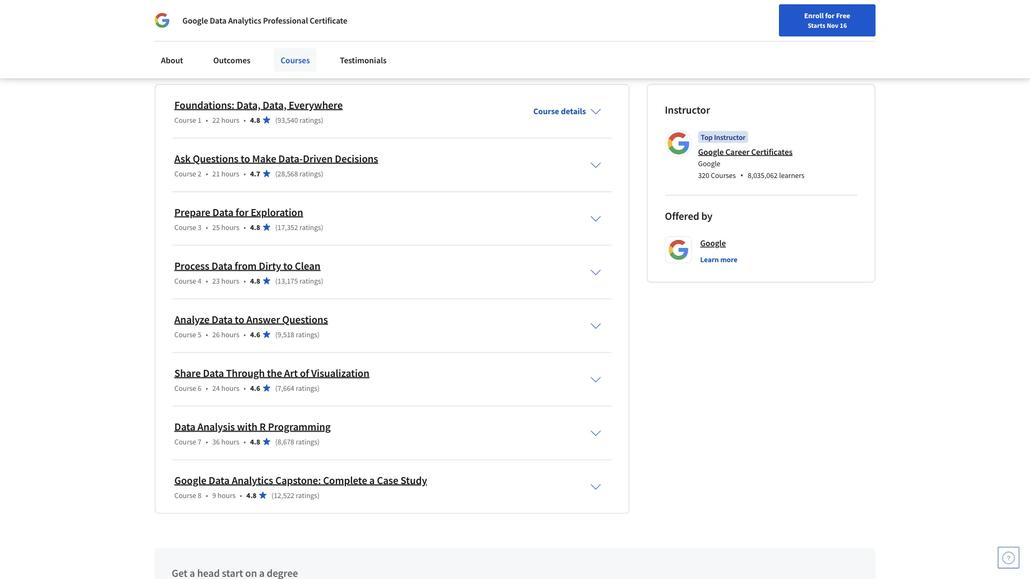 Task type: locate. For each thing, give the bounding box(es) containing it.
instructor up the "top"
[[665, 103, 711, 116]]

1 vertical spatial you
[[462, 23, 475, 34]]

1 vertical spatial and
[[259, 23, 273, 34]]

• right "5"
[[206, 330, 208, 340]]

courses down set.
[[281, 55, 310, 66]]

with up now.
[[513, 23, 529, 34]]

course 3 • 25 hours •
[[175, 223, 246, 232]]

course left "2"
[[175, 169, 196, 178]]

9,518
[[278, 330, 295, 340]]

( down answer
[[275, 330, 278, 340]]

analytics up ( 12,522 ratings )
[[232, 474, 273, 487]]

google data analytics capstone: complete a case study link
[[175, 474, 427, 487]]

course left 1
[[175, 115, 196, 125]]

) right the 13,175
[[321, 276, 324, 286]]

( 8,678 ratings )
[[275, 437, 320, 447]]

data-
[[279, 152, 303, 165]]

1 horizontal spatial you
[[462, 23, 475, 34]]

to for questions
[[241, 152, 250, 165]]

hours right the "25"
[[222, 223, 239, 232]]

platforms and tools you will learn include:
[[155, 2, 314, 13]]

to left answer
[[235, 313, 244, 326]]

questions up 21
[[193, 152, 239, 165]]

1 horizontal spatial courses
[[711, 171, 736, 180]]

course for prepare data for exploration
[[175, 223, 196, 232]]

( down the exploration
[[275, 223, 278, 232]]

google up 8 at the bottom left of the page
[[175, 474, 207, 487]]

data up 9
[[209, 474, 230, 487]]

) down google data analytics capstone: complete a case study link
[[318, 491, 320, 501]]

instructor
[[665, 103, 711, 116], [715, 132, 746, 142]]

data for google data analytics professional certificate
[[210, 15, 227, 26]]

ask questions to make data-driven decisions link
[[175, 152, 378, 165]]

( down programming
[[275, 437, 278, 447]]

1 vertical spatial for
[[486, 36, 496, 47]]

courses right 320
[[711, 171, 736, 180]]

data, up 'course 1 • 22 hours •' at the left top of the page
[[237, 98, 261, 112]]

2
[[198, 169, 202, 178]]

data for share data through the art of visualization
[[203, 367, 224, 380]]

concrete
[[328, 36, 359, 47]]

0 vertical spatial 4.6
[[250, 330, 260, 340]]

ratings right "9,518"
[[296, 330, 318, 340]]

enroll
[[805, 11, 824, 20]]

hours right 23
[[222, 276, 239, 286]]

with
[[513, 23, 529, 34], [237, 420, 258, 434]]

for
[[826, 11, 835, 20], [486, 36, 496, 47], [236, 206, 249, 219]]

to for addition
[[195, 23, 203, 34]]

learn down projects,
[[306, 36, 326, 47]]

to left make
[[241, 152, 250, 165]]

showcase
[[203, 36, 238, 47]]

you
[[231, 2, 245, 13], [462, 23, 475, 34]]

23
[[213, 276, 220, 286]]

0 horizontal spatial and
[[194, 2, 208, 13]]

1 data, from the left
[[237, 98, 261, 112]]

top
[[396, 36, 409, 47]]

( 9,518 ratings )
[[275, 330, 320, 340]]

1 horizontal spatial employers
[[410, 36, 448, 47]]

learn inside in addition to expert training and hands-on projects, you'll complete a case study that you can share with potential employers to showcase your new skill set. learn concrete skills that top employers are hiring for right now.
[[306, 36, 326, 47]]

questions up the "( 9,518 ratings )" on the bottom of page
[[282, 313, 328, 326]]

to left the expert
[[195, 23, 203, 34]]

more
[[721, 255, 738, 264]]

complete
[[323, 474, 368, 487]]

you left will
[[231, 2, 245, 13]]

( down the foundations: data, data, everywhere
[[275, 115, 278, 125]]

hands-
[[274, 23, 299, 34]]

0 horizontal spatial you
[[231, 2, 245, 13]]

( for answer
[[275, 330, 278, 340]]

( down the at left
[[275, 384, 278, 393]]

data up 23
[[212, 259, 233, 273]]

3
[[198, 223, 202, 232]]

google down platforms
[[183, 15, 208, 26]]

ratings down driven
[[300, 169, 321, 178]]

0 vertical spatial instructor
[[665, 103, 711, 116]]

data
[[210, 15, 227, 26], [213, 206, 234, 219], [212, 259, 233, 273], [212, 313, 233, 326], [203, 367, 224, 380], [175, 420, 196, 434], [209, 474, 230, 487]]

0 vertical spatial and
[[194, 2, 208, 13]]

4.8 for for
[[250, 223, 260, 232]]

( down google data analytics capstone: complete a case study
[[272, 491, 274, 501]]

4.8 left 12,522
[[247, 491, 257, 501]]

nov
[[827, 21, 839, 30]]

1 vertical spatial 4.6
[[250, 384, 260, 393]]

4.7
[[250, 169, 260, 178]]

1 4.6 from the top
[[250, 330, 260, 340]]

google up 320
[[699, 159, 721, 169]]

learn inside "button"
[[701, 255, 719, 264]]

( for capstone:
[[272, 491, 274, 501]]

1 vertical spatial a
[[370, 474, 375, 487]]

course left 3
[[175, 223, 196, 232]]

( down the dirty
[[275, 276, 278, 286]]

1 horizontal spatial data,
[[263, 98, 287, 112]]

0 horizontal spatial data,
[[237, 98, 261, 112]]

)
[[321, 115, 324, 125], [321, 169, 324, 178], [321, 223, 324, 232], [321, 276, 324, 286], [318, 330, 320, 340], [318, 384, 320, 393], [318, 437, 320, 447], [318, 491, 320, 501]]

•
[[206, 115, 208, 125], [244, 115, 246, 125], [206, 169, 208, 178], [244, 169, 246, 178], [741, 170, 744, 181], [206, 223, 208, 232], [244, 223, 246, 232], [206, 276, 208, 286], [244, 276, 246, 286], [206, 330, 208, 340], [244, 330, 246, 340], [206, 384, 208, 393], [244, 384, 246, 393], [206, 437, 208, 447], [244, 437, 246, 447], [206, 491, 208, 501], [240, 491, 242, 501]]

) for the
[[318, 384, 320, 393]]

ratings down programming
[[296, 437, 318, 447]]

1 horizontal spatial for
[[486, 36, 496, 47]]

hours for share
[[222, 384, 239, 393]]

share data through the art of visualization link
[[175, 367, 370, 380]]

( 28,568 ratings )
[[275, 169, 324, 178]]

0 vertical spatial for
[[826, 11, 835, 20]]

0 horizontal spatial that
[[380, 36, 395, 47]]

0 vertical spatial questions
[[193, 152, 239, 165]]

read less button
[[155, 55, 189, 66]]

that up the are
[[445, 23, 460, 34]]

0 vertical spatial you
[[231, 2, 245, 13]]

8,035,062
[[748, 171, 778, 180]]

course 4 • 23 hours •
[[175, 276, 246, 286]]

course left 8 at the bottom left of the page
[[175, 491, 196, 501]]

0 vertical spatial that
[[445, 23, 460, 34]]

for up nov
[[826, 11, 835, 20]]

google for google data analytics capstone: complete a case study
[[175, 474, 207, 487]]

with left r
[[237, 420, 258, 434]]

hours right the 22
[[222, 115, 239, 125]]

0 horizontal spatial instructor
[[665, 103, 711, 116]]

that
[[445, 23, 460, 34], [380, 36, 395, 47]]

2 4.6 from the top
[[250, 384, 260, 393]]

0 vertical spatial learn
[[306, 36, 326, 47]]

• down analyze data to answer questions
[[244, 330, 246, 340]]

course details
[[534, 106, 587, 117]]

r
[[260, 420, 266, 434]]

1 vertical spatial questions
[[282, 313, 328, 326]]

employers down addition
[[155, 36, 192, 47]]

0 vertical spatial with
[[513, 23, 529, 34]]

course
[[534, 106, 560, 117], [175, 115, 196, 125], [175, 169, 196, 178], [175, 223, 196, 232], [175, 276, 196, 286], [175, 330, 196, 340], [175, 384, 196, 393], [175, 437, 196, 447], [175, 491, 196, 501]]

analytics for professional
[[228, 15, 262, 26]]

• right "2"
[[206, 169, 208, 178]]

hours right "26"
[[222, 330, 239, 340]]

prepare data for exploration
[[175, 206, 303, 219]]

1 horizontal spatial learn
[[701, 255, 719, 264]]

and left the tools
[[194, 2, 208, 13]]

• down the 'from'
[[244, 276, 246, 286]]

ask questions to make data-driven decisions
[[175, 152, 378, 165]]

process data from dirty to clean link
[[175, 259, 321, 273]]

course left "5"
[[175, 330, 196, 340]]

1 horizontal spatial with
[[513, 23, 529, 34]]

for inside enroll for free starts nov 16
[[826, 11, 835, 20]]

data down the tools
[[210, 15, 227, 26]]

0 vertical spatial analytics
[[228, 15, 262, 26]]

1 vertical spatial learn
[[701, 255, 719, 264]]

4.8 down process data from dirty to clean
[[250, 276, 260, 286]]

4.6 for to
[[250, 330, 260, 340]]

can
[[477, 23, 490, 34]]

process
[[175, 259, 210, 273]]

clean
[[295, 259, 321, 273]]

( for dirty
[[275, 276, 278, 286]]

course left 7
[[175, 437, 196, 447]]

None search field
[[153, 7, 411, 28]]

1 vertical spatial with
[[237, 420, 258, 434]]

ask
[[175, 152, 191, 165]]

course 7 • 36 hours •
[[175, 437, 246, 447]]

hours right 21
[[222, 169, 239, 178]]

instructor up "career"
[[715, 132, 746, 142]]

you inside in addition to expert training and hands-on projects, you'll complete a case study that you can share with potential employers to showcase your new skill set. learn concrete skills that top employers are hiring for right now.
[[462, 23, 475, 34]]

data,
[[237, 98, 261, 112], [263, 98, 287, 112]]

decisions
[[335, 152, 378, 165]]

) down the everywhere
[[321, 115, 324, 125]]

0 horizontal spatial questions
[[193, 152, 239, 165]]

hours right "36"
[[222, 437, 239, 447]]

1 vertical spatial courses
[[711, 171, 736, 180]]

ratings for answer
[[296, 330, 318, 340]]

8
[[198, 491, 202, 501]]

4.8 down prepare data for exploration 'link'
[[250, 223, 260, 232]]

tools
[[210, 2, 229, 13]]

1 employers from the left
[[155, 36, 192, 47]]

by
[[702, 210, 713, 223]]

1 vertical spatial instructor
[[715, 132, 746, 142]]

about link
[[155, 48, 190, 72]]

english
[[825, 12, 851, 23]]

ratings right 17,352
[[300, 223, 321, 232]]

1 horizontal spatial and
[[259, 23, 273, 34]]

) right "9,518"
[[318, 330, 320, 340]]

courses inside top instructor google career certificates google 320 courses • 8,035,062 learners
[[711, 171, 736, 180]]

analytics
[[228, 15, 262, 26], [232, 474, 273, 487]]

and up new
[[259, 23, 273, 34]]

analytics for capstone:
[[232, 474, 273, 487]]

ratings down clean
[[300, 276, 321, 286]]

course 6 • 24 hours •
[[175, 384, 246, 393]]

hours right 9
[[218, 491, 236, 501]]

you up hiring
[[462, 23, 475, 34]]

that down complete
[[380, 36, 395, 47]]

hours for foundations:
[[222, 115, 239, 125]]

skill
[[275, 36, 289, 47]]

• left '8,035,062'
[[741, 170, 744, 181]]

complete
[[365, 23, 398, 34]]

) down visualization
[[318, 384, 320, 393]]

expert
[[205, 23, 227, 34]]

0 vertical spatial a
[[400, 23, 404, 34]]

1 horizontal spatial questions
[[282, 313, 328, 326]]

employers down study
[[410, 36, 448, 47]]

25
[[213, 223, 220, 232]]

google career certificates link
[[699, 147, 793, 157]]

google
[[183, 15, 208, 26], [699, 147, 724, 157], [699, 159, 721, 169], [701, 238, 727, 249], [175, 474, 207, 487]]

) right 17,352
[[321, 223, 324, 232]]

ratings down google data analytics capstone: complete a case study link
[[296, 491, 318, 501]]

dirty
[[259, 259, 281, 273]]

0 horizontal spatial for
[[236, 206, 249, 219]]

data, up 93,540 on the top
[[263, 98, 287, 112]]

0 horizontal spatial a
[[370, 474, 375, 487]]

data for google data analytics capstone: complete a case study
[[209, 474, 230, 487]]

ratings down the everywhere
[[300, 115, 321, 125]]

) down programming
[[318, 437, 320, 447]]

english button
[[806, 0, 870, 35]]

in addition to expert training and hands-on projects, you'll complete a case study that you can share with potential employers to showcase your new skill set. learn concrete skills that top employers are hiring for right now.
[[155, 23, 565, 47]]

ratings
[[300, 115, 321, 125], [300, 169, 321, 178], [300, 223, 321, 232], [300, 276, 321, 286], [296, 330, 318, 340], [296, 384, 318, 393], [296, 437, 318, 447], [296, 491, 318, 501]]

driven
[[303, 152, 333, 165]]

for left the exploration
[[236, 206, 249, 219]]

) down driven
[[321, 169, 324, 178]]

1 vertical spatial analytics
[[232, 474, 273, 487]]

1 horizontal spatial a
[[400, 23, 404, 34]]

learn more button
[[701, 254, 738, 265]]

study
[[424, 23, 444, 34]]

( for everywhere
[[275, 115, 278, 125]]

google link
[[701, 237, 727, 250]]

1 horizontal spatial instructor
[[715, 132, 746, 142]]

course left details
[[534, 106, 560, 117]]

everywhere
[[289, 98, 343, 112]]

) for answer
[[318, 330, 320, 340]]

ratings for exploration
[[300, 223, 321, 232]]

4.8 for from
[[250, 276, 260, 286]]

2 horizontal spatial for
[[826, 11, 835, 20]]

data up 24
[[203, 367, 224, 380]]

1 horizontal spatial that
[[445, 23, 460, 34]]

course left 4
[[175, 276, 196, 286]]

data up "26"
[[212, 313, 233, 326]]

ratings down of
[[296, 384, 318, 393]]

4.8 down data analysis with r programming link at the left bottom of the page
[[250, 437, 260, 447]]

in
[[155, 23, 162, 34]]

• inside top instructor google career certificates google 320 courses • 8,035,062 learners
[[741, 170, 744, 181]]

ratings for make
[[300, 169, 321, 178]]

0 vertical spatial courses
[[281, 55, 310, 66]]

0 horizontal spatial learn
[[306, 36, 326, 47]]

course 8 • 9 hours •
[[175, 491, 242, 501]]

17,352
[[278, 223, 298, 232]]

( for the
[[275, 384, 278, 393]]

( down ask questions to make data-driven decisions link
[[275, 169, 278, 178]]

hours
[[222, 115, 239, 125], [222, 169, 239, 178], [222, 223, 239, 232], [222, 276, 239, 286], [222, 330, 239, 340], [222, 384, 239, 393], [222, 437, 239, 447], [218, 491, 236, 501]]

0 horizontal spatial employers
[[155, 36, 192, 47]]

data up the "25"
[[213, 206, 234, 219]]

visualization
[[311, 367, 370, 380]]

make
[[252, 152, 276, 165]]

ratings for the
[[296, 384, 318, 393]]

2 employers from the left
[[410, 36, 448, 47]]

4.6 down analyze data to answer questions
[[250, 330, 260, 340]]

hours for ask
[[222, 169, 239, 178]]

4.8 down the foundations: data, data, everywhere
[[250, 115, 260, 125]]

enroll for free starts nov 16
[[805, 11, 851, 30]]

12,522
[[274, 491, 295, 501]]

hours right 24
[[222, 384, 239, 393]]

course left 6
[[175, 384, 196, 393]]

• right 1
[[206, 115, 208, 125]]

analytics down will
[[228, 15, 262, 26]]

data for process data from dirty to clean
[[212, 259, 233, 273]]

course 5 • 26 hours •
[[175, 330, 246, 340]]

ratings for everywhere
[[300, 115, 321, 125]]

data for analyze data to answer questions
[[212, 313, 233, 326]]

testimonials link
[[334, 48, 393, 72]]



Task type: vqa. For each thing, say whether or not it's contained in the screenshot.
4.8 associated with Analytics
yes



Task type: describe. For each thing, give the bounding box(es) containing it.
through
[[226, 367, 265, 380]]

courses link
[[274, 48, 317, 72]]

• right 3
[[206, 223, 208, 232]]

( for make
[[275, 169, 278, 178]]

google down the "top"
[[699, 147, 724, 157]]

0 horizontal spatial with
[[237, 420, 258, 434]]

data for prepare data for exploration
[[213, 206, 234, 219]]

4.8 for analytics
[[247, 491, 257, 501]]

) for capstone:
[[318, 491, 320, 501]]

potential
[[530, 23, 563, 34]]

you'll
[[343, 23, 363, 34]]

4.8 for with
[[250, 437, 260, 447]]

) for everywhere
[[321, 115, 324, 125]]

0 horizontal spatial courses
[[281, 55, 310, 66]]

36
[[213, 437, 220, 447]]

8,678
[[278, 437, 295, 447]]

foundations: data, data, everywhere link
[[175, 98, 343, 112]]

process data from dirty to clean
[[175, 259, 321, 273]]

to for data
[[235, 313, 244, 326]]

( 13,175 ratings )
[[275, 276, 324, 286]]

hours for process
[[222, 276, 239, 286]]

hours for prepare
[[222, 223, 239, 232]]

projects,
[[310, 23, 341, 34]]

) for make
[[321, 169, 324, 178]]

read less
[[155, 56, 189, 66]]

analysis
[[198, 420, 235, 434]]

7
[[198, 437, 202, 447]]

28,568
[[278, 169, 298, 178]]

will
[[246, 2, 260, 13]]

answer
[[247, 313, 280, 326]]

outcomes link
[[207, 48, 257, 72]]

exploration
[[251, 206, 303, 219]]

• right 9
[[240, 491, 242, 501]]

( for r
[[275, 437, 278, 447]]

6
[[198, 384, 202, 393]]

help center image
[[1003, 552, 1016, 565]]

• left 9
[[206, 491, 208, 501]]

course for google data analytics capstone: complete a case study
[[175, 491, 196, 501]]

( 7,664 ratings )
[[275, 384, 320, 393]]

21
[[213, 169, 220, 178]]

from
[[235, 259, 257, 273]]

right
[[497, 36, 514, 47]]

26
[[213, 330, 220, 340]]

) for r
[[318, 437, 320, 447]]

7,664
[[278, 384, 295, 393]]

google data analytics professional certificate
[[183, 15, 348, 26]]

ratings for capstone:
[[296, 491, 318, 501]]

hours for analyze
[[222, 330, 239, 340]]

read
[[155, 56, 173, 66]]

details
[[561, 106, 587, 117]]

training
[[229, 23, 257, 34]]

instructor inside top instructor google career certificates google 320 courses • 8,035,062 learners
[[715, 132, 746, 142]]

hours for google
[[218, 491, 236, 501]]

foundations:
[[175, 98, 235, 112]]

( 93,540 ratings )
[[275, 115, 324, 125]]

top instructor google career certificates google 320 courses • 8,035,062 learners
[[699, 132, 805, 181]]

4.8 for data,
[[250, 115, 260, 125]]

starts
[[808, 21, 826, 30]]

programming
[[268, 420, 331, 434]]

share
[[491, 23, 511, 34]]

google data analytics capstone: complete a case study
[[175, 474, 427, 487]]

• down data analysis with r programming link at the left bottom of the page
[[244, 437, 246, 447]]

analyze data to answer questions
[[175, 313, 328, 326]]

( 12,522 ratings )
[[272, 491, 320, 501]]

art
[[284, 367, 298, 380]]

16
[[840, 21, 848, 30]]

google for google data analytics professional certificate
[[183, 15, 208, 26]]

course 2 • 21 hours •
[[175, 169, 246, 178]]

22
[[213, 115, 220, 125]]

of
[[300, 367, 309, 380]]

93,540
[[278, 115, 298, 125]]

• right 4
[[206, 276, 208, 286]]

4.6 for through
[[250, 384, 260, 393]]

course for analyze data to answer questions
[[175, 330, 196, 340]]

show notifications image
[[886, 13, 899, 26]]

case
[[406, 23, 422, 34]]

set.
[[291, 36, 304, 47]]

shopping cart: 1 item image
[[780, 8, 800, 25]]

ratings for r
[[296, 437, 318, 447]]

course details button
[[525, 91, 610, 132]]

• right 6
[[206, 384, 208, 393]]

hours for data
[[222, 437, 239, 447]]

2 data, from the left
[[263, 98, 287, 112]]

now.
[[516, 36, 533, 47]]

1
[[198, 115, 202, 125]]

data analysis with r programming link
[[175, 420, 331, 434]]

course for share data through the art of visualization
[[175, 384, 196, 393]]

to left showcase
[[194, 36, 202, 47]]

outcomes
[[213, 55, 251, 66]]

addition
[[163, 23, 194, 34]]

data up course 7 • 36 hours • in the left bottom of the page
[[175, 420, 196, 434]]

• down prepare data for exploration
[[244, 223, 246, 232]]

skills
[[360, 36, 378, 47]]

1 vertical spatial that
[[380, 36, 395, 47]]

• down through
[[244, 384, 246, 393]]

9
[[213, 491, 216, 501]]

foundations: data, data, everywhere
[[175, 98, 343, 112]]

capstone:
[[276, 474, 321, 487]]

ratings for dirty
[[300, 276, 321, 286]]

for inside in addition to expert training and hands-on projects, you'll complete a case study that you can share with potential employers to showcase your new skill set. learn concrete skills that top employers are hiring for right now.
[[486, 36, 496, 47]]

learners
[[780, 171, 805, 180]]

( for exploration
[[275, 223, 278, 232]]

google image
[[155, 13, 170, 28]]

course for foundations: data, data, everywhere
[[175, 115, 196, 125]]

the
[[267, 367, 282, 380]]

professional
[[263, 15, 308, 26]]

free
[[837, 11, 851, 20]]

certificate
[[310, 15, 348, 26]]

analyze data to answer questions link
[[175, 313, 328, 326]]

offered by
[[665, 210, 713, 223]]

( 17,352 ratings )
[[275, 223, 324, 232]]

with inside in addition to expert training and hands-on projects, you'll complete a case study that you can share with potential employers to showcase your new skill set. learn concrete skills that top employers are hiring for right now.
[[513, 23, 529, 34]]

course 1 • 22 hours •
[[175, 115, 246, 125]]

• right 7
[[206, 437, 208, 447]]

320
[[699, 171, 710, 180]]

) for exploration
[[321, 223, 324, 232]]

include:
[[283, 2, 314, 13]]

google for google
[[701, 238, 727, 249]]

to up the 13,175
[[283, 259, 293, 273]]

google career certificates image
[[667, 132, 691, 155]]

course for ask questions to make data-driven decisions
[[175, 169, 196, 178]]

2 vertical spatial for
[[236, 206, 249, 219]]

course inside 'dropdown button'
[[534, 106, 560, 117]]

and inside in addition to expert training and hands-on projects, you'll complete a case study that you can share with potential employers to showcase your new skill set. learn concrete skills that top employers are hiring for right now.
[[259, 23, 273, 34]]

on
[[299, 23, 309, 34]]

• down "foundations: data, data, everywhere" link
[[244, 115, 246, 125]]

course for process data from dirty to clean
[[175, 276, 196, 286]]

• left "4.7" at the left top
[[244, 169, 246, 178]]

course for data analysis with r programming
[[175, 437, 196, 447]]

) for dirty
[[321, 276, 324, 286]]

a inside in addition to expert training and hands-on projects, you'll complete a case study that you can share with potential employers to showcase your new skill set. learn concrete skills that top employers are hiring for right now.
[[400, 23, 404, 34]]



